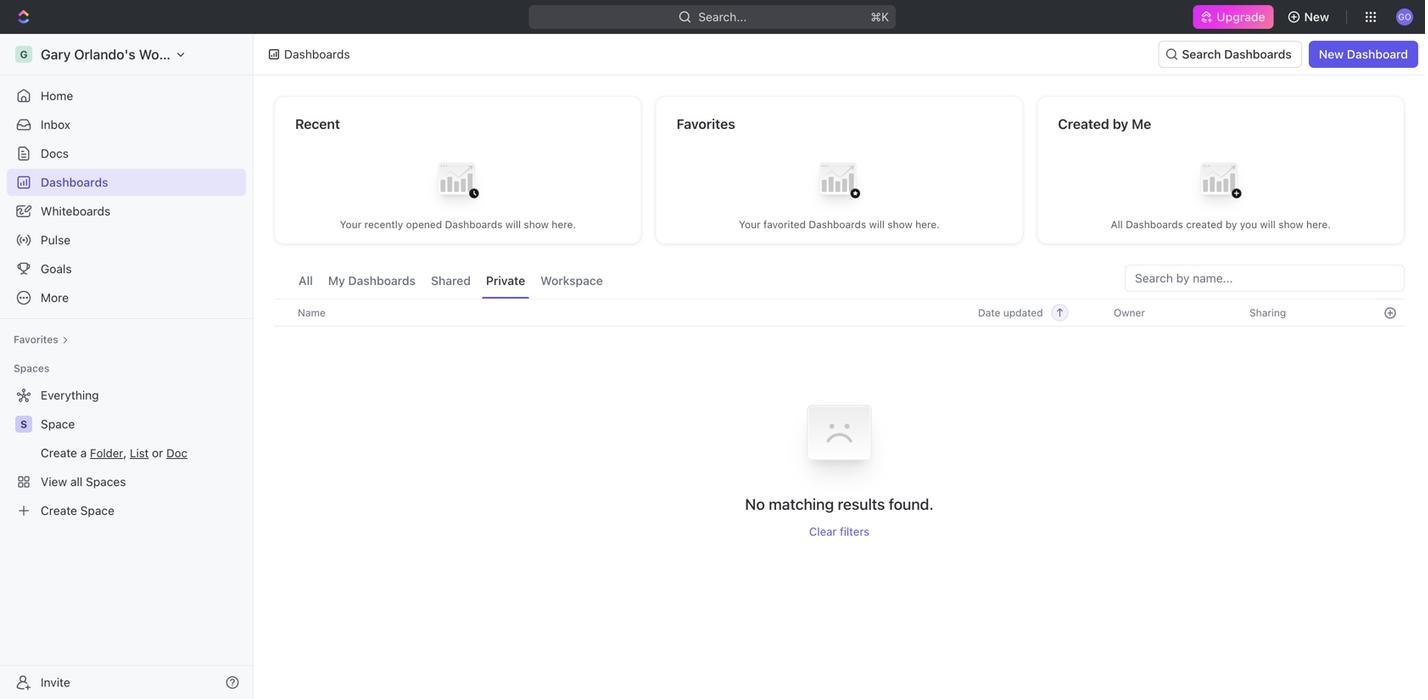 Task type: describe. For each thing, give the bounding box(es) containing it.
1 here. from the left
[[552, 218, 576, 230]]

goals
[[41, 262, 72, 276]]

dashboard
[[1347, 47, 1408, 61]]

my dashboards
[[328, 274, 416, 288]]

sharing
[[1250, 307, 1286, 319]]

all
[[70, 475, 83, 489]]

new for new
[[1305, 10, 1330, 24]]

0 horizontal spatial spaces
[[14, 362, 50, 374]]

search
[[1182, 47, 1221, 61]]

recently
[[364, 218, 403, 230]]

favorited
[[764, 218, 806, 230]]

0 vertical spatial favorites
[[677, 116, 735, 132]]

upgrade
[[1217, 10, 1266, 24]]

1 vertical spatial by
[[1226, 218, 1237, 230]]

my
[[328, 274, 345, 288]]

new dashboard
[[1319, 47, 1408, 61]]

inbox link
[[7, 111, 246, 138]]

space, , element
[[15, 416, 32, 433]]

create space link
[[7, 497, 243, 524]]

view all spaces
[[41, 475, 126, 489]]

no created by me dashboards image
[[1187, 150, 1255, 218]]

goals link
[[7, 255, 246, 283]]

workspace inside 'workspace' button
[[541, 274, 603, 288]]

no matching results found.
[[745, 495, 934, 513]]

results
[[838, 495, 885, 513]]

create for create a folder , list or doc
[[41, 446, 77, 460]]

invite
[[41, 675, 70, 689]]

clear filters
[[809, 525, 870, 538]]

gary orlando's workspace
[[41, 46, 209, 62]]

sidebar navigation
[[0, 34, 257, 699]]

folder button
[[90, 446, 123, 460]]

name
[[298, 307, 326, 319]]

2 here. from the left
[[916, 218, 940, 230]]

owner
[[1114, 307, 1145, 319]]

doc button
[[166, 446, 187, 460]]

,
[[123, 446, 127, 460]]

orlando's
[[74, 46, 135, 62]]

tree inside sidebar navigation
[[7, 382, 246, 524]]

space link
[[41, 411, 243, 438]]

clear
[[809, 525, 837, 538]]

new button
[[1281, 3, 1340, 31]]

gary
[[41, 46, 71, 62]]

view all spaces link
[[7, 468, 243, 496]]

gary orlando's workspace, , element
[[15, 46, 32, 63]]

more button
[[7, 284, 246, 311]]

me
[[1132, 116, 1152, 132]]

all for all dashboards created by you will show here.
[[1111, 218, 1123, 230]]

no data image
[[789, 382, 890, 494]]

created
[[1186, 218, 1223, 230]]

home link
[[7, 82, 246, 109]]

favorites inside favorites button
[[14, 333, 58, 345]]

found.
[[889, 495, 934, 513]]

no
[[745, 495, 765, 513]]

3 here. from the left
[[1307, 218, 1331, 230]]

no recent dashboards image
[[424, 150, 492, 218]]

dashboards link
[[7, 169, 246, 196]]

private
[[486, 274, 525, 288]]

create a folder , list or doc
[[41, 446, 187, 460]]

shared
[[431, 274, 471, 288]]

pulse link
[[7, 227, 246, 254]]



Task type: locate. For each thing, give the bounding box(es) containing it.
everything link
[[7, 382, 243, 409]]

0 vertical spatial new
[[1305, 10, 1330, 24]]

recent
[[295, 116, 340, 132]]

all dashboards created by you will show here.
[[1111, 218, 1331, 230]]

1 show from the left
[[524, 218, 549, 230]]

1 horizontal spatial all
[[1111, 218, 1123, 230]]

2 will from the left
[[869, 218, 885, 230]]

by
[[1113, 116, 1129, 132], [1226, 218, 1237, 230]]

2 horizontal spatial show
[[1279, 218, 1304, 230]]

1 vertical spatial all
[[299, 274, 313, 288]]

tab list
[[294, 265, 607, 299]]

0 vertical spatial spaces
[[14, 362, 50, 374]]

spaces down favorites button
[[14, 362, 50, 374]]

you
[[1240, 218, 1258, 230]]

favorites
[[677, 116, 735, 132], [14, 333, 58, 345]]

new inside new dashboard button
[[1319, 47, 1344, 61]]

whiteboards
[[41, 204, 110, 218]]

workspace right private
[[541, 274, 603, 288]]

your
[[340, 218, 362, 230], [739, 218, 761, 230]]

row
[[274, 299, 1405, 327]]

1 your from the left
[[340, 218, 362, 230]]

dashboards up whiteboards
[[41, 175, 108, 189]]

all inside button
[[299, 274, 313, 288]]

home
[[41, 89, 73, 103]]

Search by name... text field
[[1135, 266, 1395, 291]]

date updated button
[[968, 300, 1069, 326]]

0 vertical spatial space
[[41, 417, 75, 431]]

space
[[41, 417, 75, 431], [80, 504, 115, 518]]

dashboards right my
[[348, 274, 416, 288]]

by left you
[[1226, 218, 1237, 230]]

dashboards left created
[[1126, 218, 1184, 230]]

view
[[41, 475, 67, 489]]

your for recent
[[340, 218, 362, 230]]

no matching results found. row
[[274, 382, 1405, 538]]

tab list containing all
[[294, 265, 607, 299]]

no matching results found. table
[[274, 299, 1405, 538]]

3 will from the left
[[1260, 218, 1276, 230]]

workspace up home 'link'
[[139, 46, 209, 62]]

0 horizontal spatial your
[[340, 218, 362, 230]]

dashboards up the recent
[[284, 47, 350, 61]]

create down the view
[[41, 504, 77, 518]]

2 create from the top
[[41, 504, 77, 518]]

1 will from the left
[[505, 218, 521, 230]]

1 horizontal spatial will
[[869, 218, 885, 230]]

go
[[1399, 12, 1412, 21]]

2 your from the left
[[739, 218, 761, 230]]

shared button
[[427, 265, 475, 299]]

1 horizontal spatial by
[[1226, 218, 1237, 230]]

spaces down the folder button
[[86, 475, 126, 489]]

3 show from the left
[[1279, 218, 1304, 230]]

0 horizontal spatial by
[[1113, 116, 1129, 132]]

dashboards
[[284, 47, 350, 61], [1225, 47, 1292, 61], [41, 175, 108, 189], [445, 218, 503, 230], [809, 218, 866, 230], [1126, 218, 1184, 230], [348, 274, 416, 288]]

your left the "recently"
[[340, 218, 362, 230]]

0 vertical spatial all
[[1111, 218, 1123, 230]]

everything
[[41, 388, 99, 402]]

private button
[[482, 265, 530, 299]]

create for create space
[[41, 504, 77, 518]]

will down no favorited dashboards image
[[869, 218, 885, 230]]

a
[[80, 446, 87, 460]]

0 horizontal spatial all
[[299, 274, 313, 288]]

here.
[[552, 218, 576, 230], [916, 218, 940, 230], [1307, 218, 1331, 230]]

0 horizontal spatial space
[[41, 417, 75, 431]]

2 horizontal spatial will
[[1260, 218, 1276, 230]]

create space
[[41, 504, 115, 518]]

no favorited dashboards image
[[806, 150, 874, 218]]

dashboards down no recent dashboards image at the left of page
[[445, 218, 503, 230]]

dashboards down no favorited dashboards image
[[809, 218, 866, 230]]

new down new button
[[1319, 47, 1344, 61]]

my dashboards button
[[324, 265, 420, 299]]

opened
[[406, 218, 442, 230]]

clear filters button
[[809, 525, 870, 538]]

or
[[152, 446, 163, 460]]

create left the a
[[41, 446, 77, 460]]

0 vertical spatial create
[[41, 446, 77, 460]]

go button
[[1392, 3, 1419, 31]]

1 horizontal spatial space
[[80, 504, 115, 518]]

created by me
[[1058, 116, 1152, 132]]

0 horizontal spatial show
[[524, 218, 549, 230]]

g
[[20, 48, 28, 60]]

new up new dashboard
[[1305, 10, 1330, 24]]

1 vertical spatial spaces
[[86, 475, 126, 489]]

tree containing everything
[[7, 382, 246, 524]]

2 horizontal spatial here.
[[1307, 218, 1331, 230]]

row containing name
[[274, 299, 1405, 327]]

1 vertical spatial favorites
[[14, 333, 58, 345]]

1 horizontal spatial workspace
[[541, 274, 603, 288]]

upgrade link
[[1193, 5, 1274, 29]]

0 vertical spatial by
[[1113, 116, 1129, 132]]

1 vertical spatial new
[[1319, 47, 1344, 61]]

1 vertical spatial create
[[41, 504, 77, 518]]

all for all
[[299, 274, 313, 288]]

will right you
[[1260, 218, 1276, 230]]

dashboards inside sidebar navigation
[[41, 175, 108, 189]]

workspace button
[[536, 265, 607, 299]]

doc
[[166, 446, 187, 460]]

favorites button
[[7, 329, 75, 350]]

spaces
[[14, 362, 50, 374], [86, 475, 126, 489]]

will
[[505, 218, 521, 230], [869, 218, 885, 230], [1260, 218, 1276, 230]]

1 horizontal spatial show
[[888, 218, 913, 230]]

will up private
[[505, 218, 521, 230]]

tree
[[7, 382, 246, 524]]

updated
[[1004, 307, 1043, 319]]

0 horizontal spatial favorites
[[14, 333, 58, 345]]

list button
[[130, 446, 149, 460]]

all
[[1111, 218, 1123, 230], [299, 274, 313, 288]]

list
[[130, 446, 149, 460]]

docs
[[41, 146, 69, 160]]

search dashboards
[[1182, 47, 1292, 61]]

your left favorited
[[739, 218, 761, 230]]

your recently opened dashboards will show here.
[[340, 218, 576, 230]]

dashboards down "upgrade"
[[1225, 47, 1292, 61]]

new for new dashboard
[[1319, 47, 1344, 61]]

more
[[41, 291, 69, 305]]

search dashboards button
[[1159, 41, 1302, 68]]

filters
[[840, 525, 870, 538]]

space down 'everything' on the left of the page
[[41, 417, 75, 431]]

1 vertical spatial space
[[80, 504, 115, 518]]

all button
[[294, 265, 317, 299]]

create
[[41, 446, 77, 460], [41, 504, 77, 518]]

0 horizontal spatial will
[[505, 218, 521, 230]]

1 horizontal spatial your
[[739, 218, 761, 230]]

space down 'view all spaces'
[[80, 504, 115, 518]]

folder
[[90, 446, 123, 460]]

your favorited dashboards will show here.
[[739, 218, 940, 230]]

⌘k
[[871, 10, 889, 24]]

0 vertical spatial workspace
[[139, 46, 209, 62]]

your for favorites
[[739, 218, 761, 230]]

s
[[20, 418, 27, 430]]

created
[[1058, 116, 1110, 132]]

0 horizontal spatial here.
[[552, 218, 576, 230]]

date updated
[[978, 307, 1043, 319]]

whiteboards link
[[7, 198, 246, 225]]

new dashboard button
[[1309, 41, 1419, 68]]

pulse
[[41, 233, 71, 247]]

1 horizontal spatial spaces
[[86, 475, 126, 489]]

1 create from the top
[[41, 446, 77, 460]]

1 vertical spatial workspace
[[541, 274, 603, 288]]

by left me
[[1113, 116, 1129, 132]]

workspace inside sidebar navigation
[[139, 46, 209, 62]]

matching
[[769, 495, 834, 513]]

search...
[[699, 10, 747, 24]]

new
[[1305, 10, 1330, 24], [1319, 47, 1344, 61]]

date
[[978, 307, 1001, 319]]

new inside new button
[[1305, 10, 1330, 24]]

docs link
[[7, 140, 246, 167]]

1 horizontal spatial here.
[[916, 218, 940, 230]]

1 horizontal spatial favorites
[[677, 116, 735, 132]]

inbox
[[41, 118, 70, 132]]

2 show from the left
[[888, 218, 913, 230]]

0 horizontal spatial workspace
[[139, 46, 209, 62]]



Task type: vqa. For each thing, say whether or not it's contained in the screenshot.
DOC
yes



